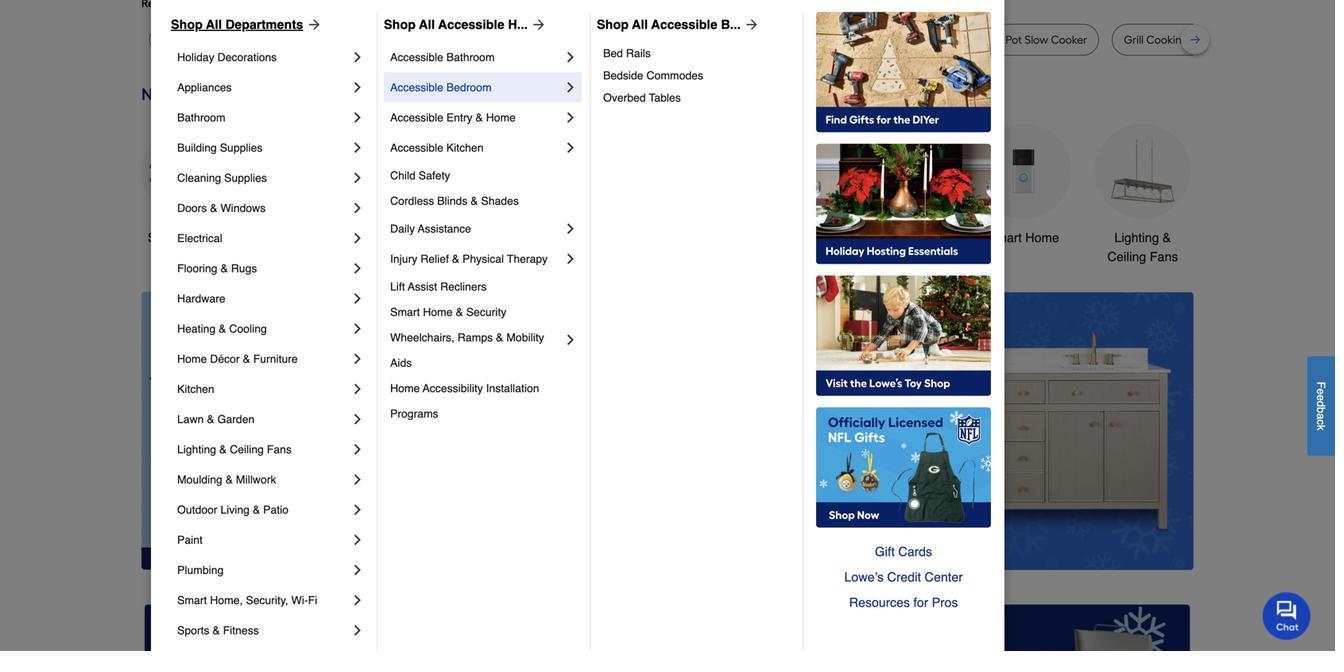 Task type: locate. For each thing, give the bounding box(es) containing it.
up to 35 percent off select small appliances. image
[[502, 605, 834, 652]]

1 slow from the left
[[376, 33, 400, 47]]

outdoor down 'moulding'
[[177, 504, 218, 517]]

0 horizontal spatial cooker
[[403, 33, 439, 47]]

furniture
[[253, 353, 298, 366]]

paint
[[177, 534, 203, 547]]

chevron right image
[[350, 49, 366, 65], [563, 49, 579, 65], [563, 80, 579, 95], [350, 110, 366, 126], [350, 140, 366, 156], [563, 140, 579, 156], [350, 200, 366, 216], [563, 221, 579, 237], [350, 231, 366, 246], [563, 251, 579, 267], [350, 261, 366, 277], [350, 291, 366, 307], [350, 412, 366, 428], [350, 502, 366, 518], [350, 533, 366, 549], [350, 563, 366, 579]]

plumbing link
[[177, 556, 350, 586]]

child safety link
[[390, 163, 579, 188]]

1 horizontal spatial ceiling
[[1108, 250, 1147, 264]]

1 horizontal spatial cooking
[[1147, 33, 1189, 47]]

shop up triple slow cooker
[[384, 17, 416, 32]]

1 vertical spatial supplies
[[224, 172, 267, 184]]

smart
[[988, 231, 1022, 245], [390, 306, 420, 319], [177, 595, 207, 607]]

daily assistance link
[[390, 214, 563, 244]]

lighting & ceiling fans
[[1108, 231, 1179, 264], [177, 444, 292, 456]]

1 horizontal spatial bathroom
[[447, 51, 495, 64]]

ceiling
[[1108, 250, 1147, 264], [230, 444, 264, 456]]

0 vertical spatial decorations
[[218, 51, 277, 64]]

physical
[[463, 253, 504, 266]]

chevron right image for accessible entry & home
[[563, 110, 579, 126]]

0 vertical spatial smart
[[988, 231, 1022, 245]]

pot for crock pot slow cooker
[[1006, 33, 1022, 47]]

0 horizontal spatial outdoor
[[177, 504, 218, 517]]

1 vertical spatial outdoor
[[177, 504, 218, 517]]

assist
[[408, 281, 437, 293]]

0 vertical spatial fans
[[1150, 250, 1179, 264]]

0 horizontal spatial tools
[[413, 231, 443, 245]]

shop all accessible b... link
[[597, 15, 760, 34]]

0 horizontal spatial ceiling
[[230, 444, 264, 456]]

all for shop all accessible b...
[[632, 17, 648, 32]]

chevron right image for electrical
[[350, 231, 366, 246]]

accessible up "accessible kitchen"
[[390, 111, 444, 124]]

1 vertical spatial ceiling
[[230, 444, 264, 456]]

0 vertical spatial ceiling
[[1108, 250, 1147, 264]]

décor
[[210, 353, 240, 366]]

tools up equipment
[[789, 231, 819, 245]]

2 vertical spatial smart
[[177, 595, 207, 607]]

bathroom link
[[177, 103, 350, 133], [857, 124, 952, 248]]

bed rails
[[603, 47, 651, 60]]

1 cooking from the left
[[785, 33, 828, 47]]

1 vertical spatial lighting
[[177, 444, 216, 456]]

cordless blinds & shades
[[390, 195, 519, 208]]

0 horizontal spatial smart
[[177, 595, 207, 607]]

kitchen up the lawn
[[177, 383, 214, 396]]

1 vertical spatial smart
[[390, 306, 420, 319]]

outdoor for outdoor living & patio
[[177, 504, 218, 517]]

2 horizontal spatial shop
[[597, 17, 629, 32]]

chevron right image for smart home, security, wi-fi
[[350, 593, 366, 609]]

overbed tables
[[603, 91, 681, 104]]

smart inside smart home, security, wi-fi link
[[177, 595, 207, 607]]

pot
[[766, 33, 783, 47], [830, 33, 847, 47], [921, 33, 937, 47], [1006, 33, 1022, 47]]

crock right instant pot
[[974, 33, 1003, 47]]

1 horizontal spatial lighting
[[1115, 231, 1160, 245]]

k
[[1315, 426, 1328, 431]]

e up d
[[1315, 389, 1328, 395]]

outdoor inside the outdoor tools & equipment
[[740, 231, 786, 245]]

& inside 'sports & fitness' link
[[213, 625, 220, 638]]

scroll to item #4 image
[[842, 542, 881, 548]]

arrow right image
[[528, 17, 547, 33], [1165, 431, 1181, 447]]

wheelchairs, ramps & mobility aids link
[[390, 325, 563, 376]]

0 horizontal spatial lighting & ceiling fans link
[[177, 435, 350, 465]]

2 horizontal spatial bathroom
[[877, 231, 932, 245]]

outdoor inside outdoor living & patio link
[[177, 504, 218, 517]]

0 horizontal spatial kitchen
[[177, 383, 214, 396]]

paint link
[[177, 526, 350, 556]]

wi-
[[292, 595, 308, 607]]

arrow right image up crock pot cooking pot
[[741, 17, 760, 33]]

cooker
[[403, 33, 439, 47], [1051, 33, 1088, 47]]

chevron right image for lawn & garden
[[350, 412, 366, 428]]

chevron right image for accessible bedroom
[[563, 80, 579, 95]]

all up accessible bathroom
[[419, 17, 435, 32]]

doors & windows link
[[177, 193, 350, 223]]

2 arrow right image from the left
[[741, 17, 760, 33]]

decorations down christmas
[[513, 250, 581, 264]]

find gifts for the diyer. image
[[817, 12, 991, 133]]

overbed tables link
[[603, 87, 792, 109]]

shop these last-minute gifts. $99 or less. quantities are limited and won't last. image
[[142, 292, 398, 570]]

kitchen down entry
[[447, 142, 484, 154]]

child
[[390, 169, 416, 182]]

arrow right image inside the shop all departments link
[[303, 17, 322, 33]]

new deals every day during 25 days of deals image
[[142, 81, 1194, 108]]

1 horizontal spatial fans
[[1150, 250, 1179, 264]]

0 vertical spatial arrow right image
[[528, 17, 547, 33]]

1 vertical spatial decorations
[[513, 250, 581, 264]]

0 horizontal spatial bathroom
[[177, 111, 226, 124]]

home décor & furniture link
[[177, 344, 350, 374]]

shop for shop all accessible b...
[[597, 17, 629, 32]]

slow
[[376, 33, 400, 47], [1025, 33, 1049, 47]]

chevron right image
[[350, 80, 366, 95], [563, 110, 579, 126], [350, 170, 366, 186], [350, 321, 366, 337], [563, 332, 579, 348], [350, 351, 366, 367], [350, 382, 366, 398], [350, 442, 366, 458], [350, 472, 366, 488], [350, 593, 366, 609], [350, 623, 366, 639]]

smart inside smart home link
[[988, 231, 1022, 245]]

officially licensed n f l gifts. shop now. image
[[817, 408, 991, 529]]

1 arrow right image from the left
[[303, 17, 322, 33]]

shop all accessible h...
[[384, 17, 528, 32]]

chevron right image for lighting & ceiling fans
[[350, 442, 366, 458]]

1 cooker from the left
[[403, 33, 439, 47]]

0 horizontal spatial slow
[[376, 33, 400, 47]]

all up rails
[[632, 17, 648, 32]]

lawn & garden
[[177, 413, 255, 426]]

all up holiday decorations
[[206, 17, 222, 32]]

e up b on the bottom of page
[[1315, 395, 1328, 401]]

supplies up cleaning supplies
[[220, 142, 263, 154]]

chevron right image for accessible bathroom
[[563, 49, 579, 65]]

2 tools from the left
[[789, 231, 819, 245]]

bathroom
[[447, 51, 495, 64], [177, 111, 226, 124], [877, 231, 932, 245]]

arrow right image for shop all departments
[[303, 17, 322, 33]]

0 vertical spatial supplies
[[220, 142, 263, 154]]

electrical
[[177, 232, 222, 245]]

1 horizontal spatial tools
[[789, 231, 819, 245]]

chevron right image for bathroom
[[350, 110, 366, 126]]

millwork
[[236, 474, 276, 487]]

smart inside smart home & security link
[[390, 306, 420, 319]]

cordless blinds & shades link
[[390, 188, 579, 214]]

appliances
[[177, 81, 232, 94]]

wheelchairs, ramps & mobility aids
[[390, 332, 547, 370]]

smart for smart home, security, wi-fi
[[177, 595, 207, 607]]

wheelchairs,
[[390, 332, 455, 344]]

& inside cordless blinds & shades link
[[471, 195, 478, 208]]

pros
[[932, 596, 958, 611]]

grill cooking grate & warming rack
[[1124, 33, 1309, 47]]

crock pot slow cooker
[[974, 33, 1088, 47]]

supplies inside cleaning supplies link
[[224, 172, 267, 184]]

accessible kitchen
[[390, 142, 484, 154]]

2 cooking from the left
[[1147, 33, 1189, 47]]

1 horizontal spatial crock
[[974, 33, 1003, 47]]

0 horizontal spatial arrow right image
[[303, 17, 322, 33]]

security,
[[246, 595, 288, 607]]

outdoor
[[740, 231, 786, 245], [177, 504, 218, 517]]

shop up bed
[[597, 17, 629, 32]]

3 shop from the left
[[597, 17, 629, 32]]

chevron right image for daily assistance
[[563, 221, 579, 237]]

blinds
[[437, 195, 468, 208]]

credit
[[888, 570, 922, 585]]

1 horizontal spatial decorations
[[513, 250, 581, 264]]

lift
[[390, 281, 405, 293]]

all for shop all deals
[[181, 231, 195, 245]]

0 horizontal spatial crock
[[734, 33, 764, 47]]

2 shop from the left
[[384, 17, 416, 32]]

chat invite button image
[[1263, 592, 1312, 641]]

accessible bathroom
[[390, 51, 495, 64]]

1 vertical spatial arrow right image
[[1165, 431, 1181, 447]]

1 horizontal spatial arrow right image
[[741, 17, 760, 33]]

1 crock from the left
[[734, 33, 764, 47]]

doors
[[177, 202, 207, 215]]

gift cards link
[[817, 540, 991, 565]]

building supplies
[[177, 142, 263, 154]]

smart home, security, wi-fi link
[[177, 586, 350, 616]]

crock for crock pot slow cooker
[[974, 33, 1003, 47]]

accessible down accessible bathroom
[[390, 81, 444, 94]]

arrow right image
[[303, 17, 322, 33], [741, 17, 760, 33]]

1 horizontal spatial outdoor
[[740, 231, 786, 245]]

shop up holiday
[[171, 17, 203, 32]]

0 horizontal spatial decorations
[[218, 51, 277, 64]]

1 pot from the left
[[766, 33, 783, 47]]

accessible up accessible bathroom link
[[438, 17, 505, 32]]

lawn
[[177, 413, 204, 426]]

bedside commodes
[[603, 69, 704, 82]]

shop all accessible h... link
[[384, 15, 547, 34]]

1 horizontal spatial lighting & ceiling fans
[[1108, 231, 1179, 264]]

child safety
[[390, 169, 450, 182]]

accessible up child safety
[[390, 142, 444, 154]]

decorations down the shop all departments link
[[218, 51, 277, 64]]

grill
[[1124, 33, 1144, 47]]

fitness
[[223, 625, 259, 638]]

0 vertical spatial outdoor
[[740, 231, 786, 245]]

& inside the 'wheelchairs, ramps & mobility aids'
[[496, 332, 504, 344]]

1 vertical spatial kitchen
[[177, 383, 214, 396]]

kitchen inside kitchen link
[[177, 383, 214, 396]]

shop for shop all departments
[[171, 17, 203, 32]]

1 horizontal spatial arrow right image
[[1165, 431, 1181, 447]]

1 horizontal spatial kitchen
[[447, 142, 484, 154]]

1 horizontal spatial shop
[[384, 17, 416, 32]]

cooker left grill
[[1051, 33, 1088, 47]]

2 horizontal spatial smart
[[988, 231, 1022, 245]]

supplies for building supplies
[[220, 142, 263, 154]]

& inside flooring & rugs link
[[221, 262, 228, 275]]

0 vertical spatial kitchen
[[447, 142, 484, 154]]

0 horizontal spatial cooking
[[785, 33, 828, 47]]

0 vertical spatial lighting & ceiling fans
[[1108, 231, 1179, 264]]

crock down b...
[[734, 33, 764, 47]]

supplies for cleaning supplies
[[224, 172, 267, 184]]

1 horizontal spatial lighting & ceiling fans link
[[1096, 124, 1191, 267]]

& inside heating & cooling link
[[219, 323, 226, 336]]

rugs
[[231, 262, 257, 275]]

smart home, security, wi-fi
[[177, 595, 317, 607]]

recliners
[[440, 281, 487, 293]]

outdoor up equipment
[[740, 231, 786, 245]]

home inside home accessibility installation programs
[[390, 382, 420, 395]]

arrow right image inside shop all accessible b... link
[[741, 17, 760, 33]]

0 horizontal spatial shop
[[171, 17, 203, 32]]

arrow right image up "holiday decorations" link
[[303, 17, 322, 33]]

ramps
[[458, 332, 493, 344]]

0 vertical spatial bathroom
[[447, 51, 495, 64]]

1 shop from the left
[[171, 17, 203, 32]]

all right shop
[[181, 231, 195, 245]]

decorations
[[218, 51, 277, 64], [513, 250, 581, 264]]

tools inside the outdoor tools & equipment
[[789, 231, 819, 245]]

chevron right image for plumbing
[[350, 563, 366, 579]]

supplies up 'windows'
[[224, 172, 267, 184]]

1 horizontal spatial slow
[[1025, 33, 1049, 47]]

& inside smart home & security link
[[456, 306, 463, 319]]

relief
[[421, 253, 449, 266]]

sports
[[177, 625, 209, 638]]

4 pot from the left
[[1006, 33, 1022, 47]]

for
[[914, 596, 929, 611]]

chevron right image for moulding & millwork
[[350, 472, 366, 488]]

0 vertical spatial lighting
[[1115, 231, 1160, 245]]

accessible down recommended searches for you heading on the top
[[652, 17, 718, 32]]

0 horizontal spatial lighting & ceiling fans
[[177, 444, 292, 456]]

assistance
[[418, 223, 471, 235]]

0 horizontal spatial fans
[[267, 444, 292, 456]]

& inside accessible entry & home link
[[476, 111, 483, 124]]

0 horizontal spatial arrow right image
[[528, 17, 547, 33]]

1 horizontal spatial cooker
[[1051, 33, 1088, 47]]

supplies inside building supplies link
[[220, 142, 263, 154]]

1 e from the top
[[1315, 389, 1328, 395]]

& inside lawn & garden link
[[207, 413, 214, 426]]

cooker up accessible bathroom
[[403, 33, 439, 47]]

tools up relief at the left of page
[[413, 231, 443, 245]]

kitchen
[[447, 142, 484, 154], [177, 383, 214, 396]]

accessible down triple slow cooker
[[390, 51, 444, 64]]

2 vertical spatial bathroom
[[877, 231, 932, 245]]

injury
[[390, 253, 418, 266]]

heating & cooling
[[177, 323, 267, 336]]

2 crock from the left
[[974, 33, 1003, 47]]

1 horizontal spatial smart
[[390, 306, 420, 319]]

doors & windows
[[177, 202, 266, 215]]

shop all departments link
[[171, 15, 322, 34]]

f
[[1315, 382, 1328, 389]]

3 pot from the left
[[921, 33, 937, 47]]

gift
[[875, 545, 895, 560]]

lift assist recliners link
[[390, 274, 579, 300]]

accessible for accessible kitchen
[[390, 142, 444, 154]]

shop for shop all accessible h...
[[384, 17, 416, 32]]

0 vertical spatial lighting & ceiling fans link
[[1096, 124, 1191, 267]]



Task type: vqa. For each thing, say whether or not it's contained in the screenshot.
Shop GE Color Changing Smart Bulbs Changing
no



Task type: describe. For each thing, give the bounding box(es) containing it.
chevron right image for kitchen
[[350, 382, 366, 398]]

bathroom inside accessible bathroom link
[[447, 51, 495, 64]]

& inside lighting & ceiling fans
[[1163, 231, 1172, 245]]

1 vertical spatial bathroom
[[177, 111, 226, 124]]

chevron right image for hardware
[[350, 291, 366, 307]]

all for shop all accessible h...
[[419, 17, 435, 32]]

recommended searches for you heading
[[142, 0, 1194, 11]]

christmas
[[518, 231, 576, 245]]

heating & cooling link
[[177, 314, 350, 344]]

shades
[[481, 195, 519, 208]]

h...
[[508, 17, 528, 32]]

chevron right image for injury relief & physical therapy
[[563, 251, 579, 267]]

living
[[221, 504, 250, 517]]

outdoor tools & equipment link
[[738, 124, 833, 267]]

cleaning supplies link
[[177, 163, 350, 193]]

resources
[[850, 596, 910, 611]]

flooring
[[177, 262, 218, 275]]

chevron right image for outdoor living & patio
[[350, 502, 366, 518]]

scroll to item #5 element
[[881, 540, 922, 550]]

gift cards
[[875, 545, 933, 560]]

home accessibility installation programs link
[[390, 376, 579, 427]]

cooling
[[229, 323, 267, 336]]

0 horizontal spatial bathroom link
[[177, 103, 350, 133]]

garden
[[218, 413, 255, 426]]

& inside 'moulding & millwork' link
[[226, 474, 233, 487]]

& inside the outdoor tools & equipment
[[823, 231, 831, 245]]

outdoor living & patio
[[177, 504, 289, 517]]

installation
[[486, 382, 539, 395]]

flooring & rugs
[[177, 262, 257, 275]]

aids
[[390, 357, 412, 370]]

accessible bedroom link
[[390, 72, 563, 103]]

programs
[[390, 408, 439, 421]]

holiday decorations link
[[177, 42, 350, 72]]

sports & fitness
[[177, 625, 259, 638]]

smart home & security link
[[390, 300, 579, 325]]

entry
[[447, 111, 473, 124]]

accessible for accessible bedroom
[[390, 81, 444, 94]]

shop all deals
[[148, 231, 231, 245]]

2 pot from the left
[[830, 33, 847, 47]]

holiday
[[177, 51, 214, 64]]

all for shop all departments
[[206, 17, 222, 32]]

tools link
[[380, 124, 475, 248]]

get up to 2 free select tools or batteries when you buy 1 with select purchases. image
[[145, 605, 477, 652]]

up to 30 percent off select grills and accessories. image
[[859, 605, 1191, 652]]

windows
[[221, 202, 266, 215]]

fans inside lighting & ceiling fans
[[1150, 250, 1179, 264]]

1 vertical spatial lighting & ceiling fans link
[[177, 435, 350, 465]]

crock for crock pot cooking pot
[[734, 33, 764, 47]]

building supplies link
[[177, 133, 350, 163]]

shop all deals link
[[142, 124, 237, 248]]

chevron right image for cleaning supplies
[[350, 170, 366, 186]]

instant pot
[[883, 33, 937, 47]]

chevron right image for paint
[[350, 533, 366, 549]]

hardware
[[177, 293, 226, 305]]

resources for pros
[[850, 596, 958, 611]]

accessible bedroom
[[390, 81, 492, 94]]

christmas decorations link
[[499, 124, 595, 267]]

pot for instant pot
[[921, 33, 937, 47]]

chevron right image for appliances
[[350, 80, 366, 95]]

chevron right image for accessible kitchen
[[563, 140, 579, 156]]

chevron right image for building supplies
[[350, 140, 366, 156]]

home accessibility installation programs
[[390, 382, 543, 421]]

chevron right image for wheelchairs, ramps & mobility aids
[[563, 332, 579, 348]]

cards
[[899, 545, 933, 560]]

decorations for holiday
[[218, 51, 277, 64]]

0 horizontal spatial lighting
[[177, 444, 216, 456]]

f e e d b a c k
[[1315, 382, 1328, 431]]

& inside injury relief & physical therapy link
[[452, 253, 460, 266]]

lowe's
[[845, 570, 884, 585]]

1 vertical spatial fans
[[267, 444, 292, 456]]

chevron right image for holiday decorations
[[350, 49, 366, 65]]

decorations for christmas
[[513, 250, 581, 264]]

& inside doors & windows link
[[210, 202, 218, 215]]

& inside outdoor living & patio link
[[253, 504, 260, 517]]

cordless
[[390, 195, 434, 208]]

kitchen inside accessible kitchen link
[[447, 142, 484, 154]]

accessible for accessible entry & home
[[390, 111, 444, 124]]

hardware link
[[177, 284, 350, 314]]

tables
[[649, 91, 681, 104]]

holiday decorations
[[177, 51, 277, 64]]

visit the lowe's toy shop. image
[[817, 276, 991, 397]]

bedside commodes link
[[603, 64, 792, 87]]

arrow right image for shop all accessible b...
[[741, 17, 760, 33]]

chevron right image for heating & cooling
[[350, 321, 366, 337]]

injury relief & physical therapy link
[[390, 244, 563, 274]]

outdoor living & patio link
[[177, 495, 350, 526]]

security
[[466, 306, 507, 319]]

smart for smart home & security
[[390, 306, 420, 319]]

1 horizontal spatial bathroom link
[[857, 124, 952, 248]]

bedside
[[603, 69, 644, 82]]

ceiling inside lighting & ceiling fans
[[1108, 250, 1147, 264]]

pot for crock pot cooking pot
[[766, 33, 783, 47]]

rack
[[1284, 33, 1309, 47]]

lowe's credit center
[[845, 570, 963, 585]]

1 tools from the left
[[413, 231, 443, 245]]

rails
[[626, 47, 651, 60]]

instant
[[883, 33, 918, 47]]

bed
[[603, 47, 623, 60]]

holiday hosting essentials. image
[[817, 144, 991, 265]]

chevron right image for home décor & furniture
[[350, 351, 366, 367]]

chevron right image for sports & fitness
[[350, 623, 366, 639]]

accessible entry & home
[[390, 111, 516, 124]]

accessible for accessible bathroom
[[390, 51, 444, 64]]

smart home link
[[976, 124, 1072, 248]]

smart for smart home
[[988, 231, 1022, 245]]

patio
[[263, 504, 289, 517]]

center
[[925, 570, 963, 585]]

chevron right image for doors & windows
[[350, 200, 366, 216]]

chevron right image for flooring & rugs
[[350, 261, 366, 277]]

departments
[[226, 17, 303, 32]]

lighting inside lighting & ceiling fans
[[1115, 231, 1160, 245]]

scroll to item #2 image
[[766, 542, 804, 548]]

microwave
[[475, 33, 530, 47]]

warming
[[1234, 33, 1281, 47]]

2 slow from the left
[[1025, 33, 1049, 47]]

moulding & millwork
[[177, 474, 276, 487]]

accessible entry & home link
[[390, 103, 563, 133]]

2 e from the top
[[1315, 395, 1328, 401]]

deals
[[198, 231, 231, 245]]

fi
[[308, 595, 317, 607]]

triple
[[346, 33, 374, 47]]

cleaning supplies
[[177, 172, 267, 184]]

1 vertical spatial lighting & ceiling fans
[[177, 444, 292, 456]]

arrow right image inside shop all accessible h... link
[[528, 17, 547, 33]]

b
[[1315, 408, 1328, 414]]

accessible bathroom link
[[390, 42, 563, 72]]

b...
[[721, 17, 741, 32]]

smart home & security
[[390, 306, 507, 319]]

a
[[1315, 414, 1328, 420]]

overbed
[[603, 91, 646, 104]]

outdoor for outdoor tools & equipment
[[740, 231, 786, 245]]

accessibility
[[423, 382, 483, 395]]

2 cooker from the left
[[1051, 33, 1088, 47]]

mobility
[[507, 332, 544, 344]]

sports & fitness link
[[177, 616, 350, 646]]

up to 40 percent off select vanities. plus get free local delivery on select vanities. image
[[424, 292, 1194, 571]]

smart home
[[988, 231, 1060, 245]]

& inside home décor & furniture link
[[243, 353, 250, 366]]

injury relief & physical therapy
[[390, 253, 548, 266]]



